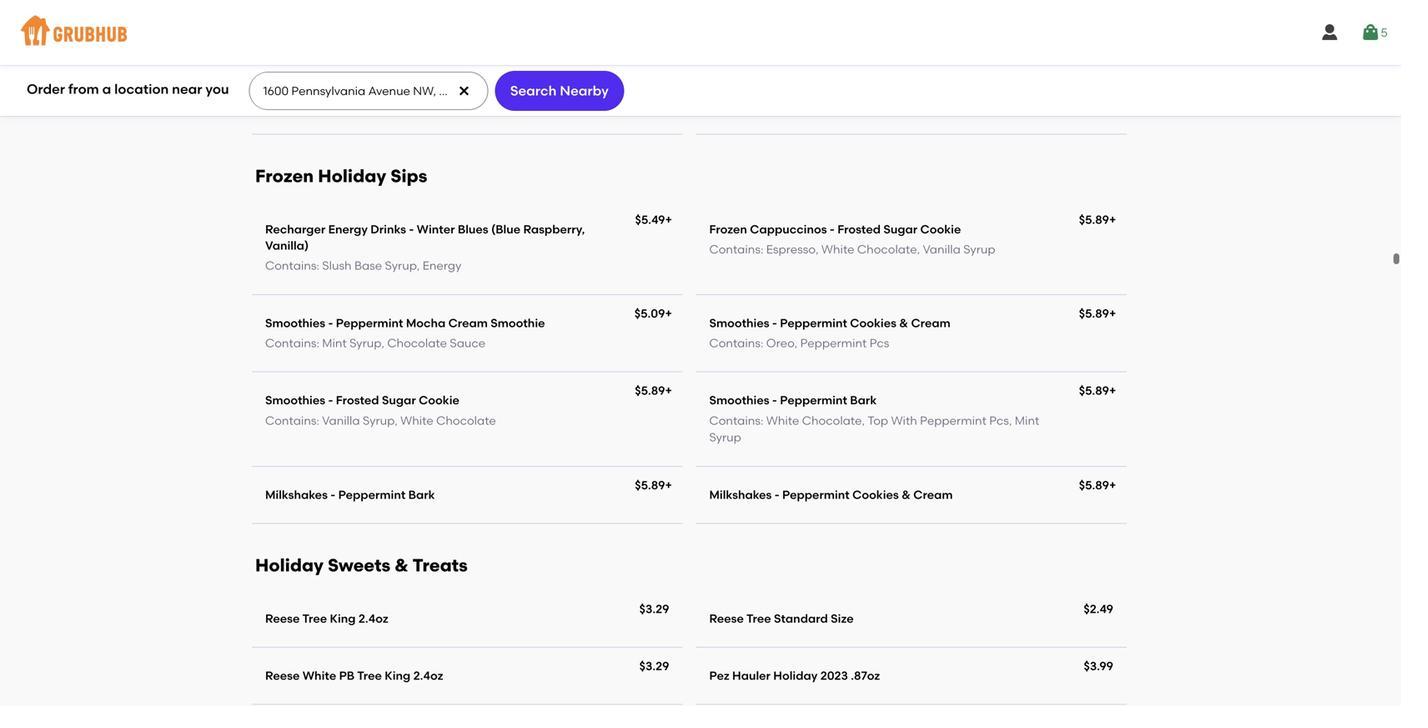 Task type: locate. For each thing, give the bounding box(es) containing it.
smoothies inside "smoothies - peppermint bark contains: white chocolate, top with peppermint pcs, mint syrup"
[[709, 393, 770, 408]]

0 vertical spatial bark
[[850, 393, 877, 408]]

1 vertical spatial &
[[902, 488, 911, 502]]

+ for smoothies - frosted sugar cookie contains: vanilla syrup, white chocolate
[[665, 384, 672, 398]]

chocolate, inside 'frozen cappuccinos - frosted sugar cookie contains: espresso, white chocolate, vanilla syrup'
[[857, 242, 920, 256]]

iced lattes - frosted sugar cookie contains: white chocolate
[[265, 78, 463, 112]]

pcs
[[870, 336, 890, 350]]

vanilla inside smoothies - frosted sugar cookie contains: vanilla syrup, white chocolate
[[322, 414, 360, 428]]

contains: inside "smoothies - peppermint bark contains: white chocolate, top with peppermint pcs, mint syrup"
[[709, 414, 764, 428]]

1 horizontal spatial vanilla
[[923, 242, 961, 256]]

smoothies - frosted sugar cookie contains: vanilla syrup, white chocolate
[[265, 393, 496, 428]]

search
[[510, 82, 557, 99]]

-
[[332, 78, 337, 92], [409, 222, 414, 236], [830, 222, 835, 236], [328, 316, 333, 330], [772, 316, 777, 330], [328, 393, 333, 408], [772, 393, 777, 408], [331, 488, 336, 502], [775, 488, 780, 502]]

5
[[1381, 25, 1388, 39]]

near
[[172, 81, 202, 97]]

bark for milkshakes
[[408, 488, 435, 502]]

0 vertical spatial cookies
[[850, 316, 897, 330]]

$2.49
[[1084, 602, 1114, 616]]

a
[[102, 81, 111, 97]]

sugar inside iced lattes - frosted sugar cookie contains: white chocolate
[[386, 78, 420, 92]]

bark up top
[[850, 393, 877, 408]]

- for milkshakes - peppermint bark
[[331, 488, 336, 502]]

0 horizontal spatial vanilla
[[322, 414, 360, 428]]

sugar for chocolate
[[386, 78, 420, 92]]

cookies for milkshakes - peppermint cookies & cream
[[853, 488, 899, 502]]

$5.89 + for smoothies - peppermint bark contains: white chocolate, top with peppermint pcs, mint syrup
[[1079, 384, 1116, 398]]

+ for smoothies - peppermint mocha cream smoothie contains: mint syrup, chocolate sauce
[[665, 306, 672, 321]]

2.4oz
[[359, 612, 388, 626], [413, 669, 443, 683]]

$5.89 for smoothies - frosted sugar cookie contains: vanilla syrup, white chocolate
[[635, 384, 665, 398]]

frozen cappuccinos - frosted sugar cookie contains: espresso, white chocolate, vanilla syrup
[[709, 222, 996, 256]]

frozen left the cappuccinos
[[709, 222, 747, 236]]

- for smoothies - frosted sugar cookie contains: vanilla syrup, white chocolate
[[328, 393, 333, 408]]

frosted right 'lattes'
[[340, 78, 383, 92]]

peppermint for milkshakes - peppermint bark
[[338, 488, 406, 502]]

vanilla inside 'frozen cappuccinos - frosted sugar cookie contains: espresso, white chocolate, vanilla syrup'
[[923, 242, 961, 256]]

- inside 'smoothies - peppermint mocha cream smoothie contains: mint syrup, chocolate sauce'
[[328, 316, 333, 330]]

0 vertical spatial chocolate
[[358, 98, 418, 112]]

holiday left 'sips'
[[318, 165, 386, 187]]

0 horizontal spatial mint
[[322, 336, 347, 350]]

0 horizontal spatial syrup
[[709, 430, 741, 445]]

2.4oz down holiday sweets & treats
[[359, 612, 388, 626]]

1 vertical spatial $3.29
[[640, 659, 669, 674]]

- inside "smoothies - peppermint bark contains: white chocolate, top with peppermint pcs, mint syrup"
[[772, 393, 777, 408]]

standard
[[774, 612, 828, 626]]

tree
[[302, 612, 327, 626], [747, 612, 771, 626], [357, 669, 382, 683]]

$5.89 +
[[1079, 213, 1116, 227], [1079, 306, 1116, 321], [635, 384, 672, 398], [1079, 384, 1116, 398], [635, 478, 672, 492], [1079, 478, 1116, 492]]

vanilla
[[923, 242, 961, 256], [322, 414, 360, 428]]

- inside 'frozen cappuccinos - frosted sugar cookie contains: espresso, white chocolate, vanilla syrup'
[[830, 222, 835, 236]]

$5.89 + for smoothies - frosted sugar cookie contains: vanilla syrup, white chocolate
[[635, 384, 672, 398]]

+
[[665, 68, 672, 83], [1109, 68, 1116, 83], [665, 213, 672, 227], [1109, 213, 1116, 227], [665, 306, 672, 321], [1109, 306, 1116, 321], [665, 384, 672, 398], [1109, 384, 1116, 398], [665, 478, 672, 492], [1109, 478, 1116, 492]]

recharger energy drinks - winter blues (blue raspberry, vanilla) contains: slush base syrup, energy
[[265, 222, 585, 273]]

reese for reese white pb tree king 2.4oz
[[265, 669, 300, 683]]

smoothies inside 'smoothies - peppermint mocha cream smoothie contains: mint syrup, chocolate sauce'
[[265, 316, 325, 330]]

1 horizontal spatial frozen
[[709, 222, 747, 236]]

cookies
[[850, 316, 897, 330], [853, 488, 899, 502]]

1 vertical spatial chocolate,
[[802, 414, 865, 428]]

2 horizontal spatial tree
[[747, 612, 771, 626]]

0 vertical spatial chocolate,
[[857, 242, 920, 256]]

1 vertical spatial frosted
[[838, 222, 881, 236]]

1 vertical spatial bark
[[408, 488, 435, 502]]

peppermint inside 'smoothies - peppermint mocha cream smoothie contains: mint syrup, chocolate sauce'
[[336, 316, 403, 330]]

sugar inside smoothies - frosted sugar cookie contains: vanilla syrup, white chocolate
[[382, 393, 416, 408]]

from
[[68, 81, 99, 97]]

reese for reese tree king 2.4oz
[[265, 612, 300, 626]]

1 horizontal spatial energy
[[423, 259, 462, 273]]

raspberry,
[[523, 222, 585, 236]]

frosted inside 'frozen cappuccinos - frosted sugar cookie contains: espresso, white chocolate, vanilla syrup'
[[838, 222, 881, 236]]

syrup, up smoothies - frosted sugar cookie contains: vanilla syrup, white chocolate
[[350, 336, 385, 350]]

0 vertical spatial $3.29
[[640, 602, 669, 616]]

sugar inside 'frozen cappuccinos - frosted sugar cookie contains: espresso, white chocolate, vanilla syrup'
[[884, 222, 918, 236]]

frozen inside 'frozen cappuccinos - frosted sugar cookie contains: espresso, white chocolate, vanilla syrup'
[[709, 222, 747, 236]]

1 vertical spatial syrup,
[[350, 336, 385, 350]]

(blue
[[491, 222, 521, 236]]

0 vertical spatial cookie
[[423, 78, 463, 92]]

1 vertical spatial syrup
[[709, 430, 741, 445]]

2 $3.29 from the top
[[640, 659, 669, 674]]

2 vertical spatial chocolate
[[436, 414, 496, 428]]

&
[[899, 316, 908, 330], [902, 488, 911, 502], [395, 555, 409, 576]]

1 vertical spatial holiday
[[255, 555, 324, 576]]

1 vertical spatial frozen
[[709, 222, 747, 236]]

contains:
[[265, 98, 319, 112], [709, 242, 764, 256], [265, 259, 319, 273], [265, 336, 319, 350], [709, 336, 764, 350], [265, 414, 319, 428], [709, 414, 764, 428]]

smoothies - peppermint mocha cream smoothie contains: mint syrup, chocolate sauce
[[265, 316, 545, 350]]

1 horizontal spatial syrup
[[964, 242, 996, 256]]

pb
[[339, 669, 355, 683]]

contains: inside 'smoothies - peppermint mocha cream smoothie contains: mint syrup, chocolate sauce'
[[265, 336, 319, 350]]

0 vertical spatial king
[[330, 612, 356, 626]]

white inside 'frozen cappuccinos - frosted sugar cookie contains: espresso, white chocolate, vanilla syrup'
[[822, 242, 855, 256]]

syrup, inside smoothies - frosted sugar cookie contains: vanilla syrup, white chocolate
[[363, 414, 398, 428]]

$3.29
[[640, 602, 669, 616], [640, 659, 669, 674]]

0 vertical spatial mint
[[322, 336, 347, 350]]

syrup, inside 'smoothies - peppermint mocha cream smoothie contains: mint syrup, chocolate sauce'
[[350, 336, 385, 350]]

energy
[[328, 222, 368, 236], [423, 259, 462, 273]]

- for milkshakes - peppermint cookies & cream
[[775, 488, 780, 502]]

frosted down 'smoothies - peppermint mocha cream smoothie contains: mint syrup, chocolate sauce'
[[336, 393, 379, 408]]

pez
[[709, 669, 730, 683]]

0 horizontal spatial tree
[[302, 612, 327, 626]]

cookie
[[423, 78, 463, 92], [921, 222, 961, 236], [419, 393, 460, 408]]

cream inside smoothies - peppermint cookies & cream contains: oreo, peppermint pcs
[[911, 316, 951, 330]]

location
[[114, 81, 169, 97]]

energy up slush
[[328, 222, 368, 236]]

cookies inside smoothies - peppermint cookies & cream contains: oreo, peppermint pcs
[[850, 316, 897, 330]]

- inside recharger energy drinks - winter blues (blue raspberry, vanilla) contains: slush base syrup, energy
[[409, 222, 414, 236]]

blues
[[458, 222, 489, 236]]

0 vertical spatial vanilla
[[923, 242, 961, 256]]

mint inside 'smoothies - peppermint mocha cream smoothie contains: mint syrup, chocolate sauce'
[[322, 336, 347, 350]]

chocolate up 'sips'
[[358, 98, 418, 112]]

0 horizontal spatial frozen
[[255, 165, 314, 187]]

you
[[205, 81, 229, 97]]

1 horizontal spatial king
[[385, 669, 411, 683]]

king
[[330, 612, 356, 626], [385, 669, 411, 683]]

white
[[322, 98, 355, 112], [822, 242, 855, 256], [401, 414, 434, 428], [766, 414, 799, 428], [303, 669, 336, 683]]

contains: inside smoothies - frosted sugar cookie contains: vanilla syrup, white chocolate
[[265, 414, 319, 428]]

winter
[[417, 222, 455, 236]]

1 horizontal spatial milkshakes
[[709, 488, 772, 502]]

contains: inside 'frozen cappuccinos - frosted sugar cookie contains: espresso, white chocolate, vanilla syrup'
[[709, 242, 764, 256]]

tree up reese white pb tree king 2.4oz
[[302, 612, 327, 626]]

bark up 'treats'
[[408, 488, 435, 502]]

frosted
[[340, 78, 383, 92], [838, 222, 881, 236], [336, 393, 379, 408]]

.87oz
[[851, 669, 880, 683]]

mint right pcs,
[[1015, 414, 1040, 428]]

1 vertical spatial vanilla
[[322, 414, 360, 428]]

king down 'sweets'
[[330, 612, 356, 626]]

chocolate inside 'smoothies - peppermint mocha cream smoothie contains: mint syrup, chocolate sauce'
[[387, 336, 447, 350]]

frozen up recharger
[[255, 165, 314, 187]]

0 vertical spatial frosted
[[340, 78, 383, 92]]

& inside smoothies - peppermint cookies & cream contains: oreo, peppermint pcs
[[899, 316, 908, 330]]

0 vertical spatial svg image
[[1361, 23, 1381, 43]]

1 vertical spatial 2.4oz
[[413, 669, 443, 683]]

chocolate,
[[857, 242, 920, 256], [802, 414, 865, 428]]

syrup
[[964, 242, 996, 256], [709, 430, 741, 445]]

0 vertical spatial syrup
[[964, 242, 996, 256]]

1 milkshakes from the left
[[265, 488, 328, 502]]

1 vertical spatial mint
[[1015, 414, 1040, 428]]

frosted inside smoothies - frosted sugar cookie contains: vanilla syrup, white chocolate
[[336, 393, 379, 408]]

sauce
[[450, 336, 486, 350]]

peppermint for milkshakes - peppermint cookies & cream
[[782, 488, 850, 502]]

energy down winter
[[423, 259, 462, 273]]

1 vertical spatial cookie
[[921, 222, 961, 236]]

with
[[891, 414, 917, 428]]

size
[[831, 612, 854, 626]]

espresso,
[[766, 242, 819, 256]]

0 horizontal spatial king
[[330, 612, 356, 626]]

bark
[[850, 393, 877, 408], [408, 488, 435, 502]]

- inside smoothies - frosted sugar cookie contains: vanilla syrup, white chocolate
[[328, 393, 333, 408]]

$5.89
[[1079, 213, 1109, 227], [1079, 306, 1109, 321], [635, 384, 665, 398], [1079, 384, 1109, 398], [635, 478, 665, 492], [1079, 478, 1109, 492]]

0 horizontal spatial bark
[[408, 488, 435, 502]]

top
[[868, 414, 888, 428]]

0 horizontal spatial svg image
[[457, 84, 471, 98]]

milkshakes
[[265, 488, 328, 502], [709, 488, 772, 502]]

2 vertical spatial syrup,
[[363, 414, 398, 428]]

chocolate for mocha
[[387, 336, 447, 350]]

king right pb
[[385, 669, 411, 683]]

mocha
[[406, 316, 446, 330]]

peppermint for smoothies - peppermint mocha cream smoothie contains: mint syrup, chocolate sauce
[[336, 316, 403, 330]]

frosted right the cappuccinos
[[838, 222, 881, 236]]

tree right pb
[[357, 669, 382, 683]]

chocolate down mocha
[[387, 336, 447, 350]]

cream
[[448, 316, 488, 330], [911, 316, 951, 330], [914, 488, 953, 502]]

holiday
[[318, 165, 386, 187], [255, 555, 324, 576], [774, 669, 818, 683]]

1 $3.29 from the top
[[640, 602, 669, 616]]

syrup,
[[385, 259, 420, 273], [350, 336, 385, 350], [363, 414, 398, 428]]

mint
[[322, 336, 347, 350], [1015, 414, 1040, 428]]

frosted inside iced lattes - frosted sugar cookie contains: white chocolate
[[340, 78, 383, 92]]

chocolate inside smoothies - frosted sugar cookie contains: vanilla syrup, white chocolate
[[436, 414, 496, 428]]

cream inside 'smoothies - peppermint mocha cream smoothie contains: mint syrup, chocolate sauce'
[[448, 316, 488, 330]]

chocolate down sauce
[[436, 414, 496, 428]]

2 vertical spatial frosted
[[336, 393, 379, 408]]

white inside smoothies - frosted sugar cookie contains: vanilla syrup, white chocolate
[[401, 414, 434, 428]]

0 horizontal spatial milkshakes
[[265, 488, 328, 502]]

2 vertical spatial cookie
[[419, 393, 460, 408]]

$3.29 for reese white pb tree king 2.4oz
[[640, 659, 669, 674]]

0 vertical spatial syrup,
[[385, 259, 420, 273]]

1 horizontal spatial bark
[[850, 393, 877, 408]]

cookie inside 'frozen cappuccinos - frosted sugar cookie contains: espresso, white chocolate, vanilla syrup'
[[921, 222, 961, 236]]

bark inside "smoothies - peppermint bark contains: white chocolate, top with peppermint pcs, mint syrup"
[[850, 393, 877, 408]]

2 vertical spatial sugar
[[382, 393, 416, 408]]

cookies up pcs at the right of page
[[850, 316, 897, 330]]

- for smoothies - peppermint bark contains: white chocolate, top with peppermint pcs, mint syrup
[[772, 393, 777, 408]]

2 milkshakes from the left
[[709, 488, 772, 502]]

syrup, right base
[[385, 259, 420, 273]]

1 vertical spatial chocolate
[[387, 336, 447, 350]]

- inside smoothies - peppermint cookies & cream contains: oreo, peppermint pcs
[[772, 316, 777, 330]]

frosted for chocolate
[[340, 78, 383, 92]]

syrup, up milkshakes - peppermint bark
[[363, 414, 398, 428]]

peppermint for smoothies - peppermint bark contains: white chocolate, top with peppermint pcs, mint syrup
[[780, 393, 847, 408]]

1 horizontal spatial svg image
[[1361, 23, 1381, 43]]

1 horizontal spatial mint
[[1015, 414, 1040, 428]]

reese for reese tree standard size
[[709, 612, 744, 626]]

hauler
[[732, 669, 771, 683]]

sips
[[391, 165, 427, 187]]

mint down slush
[[322, 336, 347, 350]]

0 vertical spatial &
[[899, 316, 908, 330]]

smoothies inside smoothies - frosted sugar cookie contains: vanilla syrup, white chocolate
[[265, 393, 325, 408]]

svg image
[[1361, 23, 1381, 43], [457, 84, 471, 98]]

0 horizontal spatial 2.4oz
[[359, 612, 388, 626]]

1 vertical spatial cookies
[[853, 488, 899, 502]]

peppermint for smoothies - peppermint cookies & cream contains: oreo, peppermint pcs
[[780, 316, 847, 330]]

frozen
[[255, 165, 314, 187], [709, 222, 747, 236]]

peppermint
[[336, 316, 403, 330], [780, 316, 847, 330], [800, 336, 867, 350], [780, 393, 847, 408], [920, 414, 987, 428], [338, 488, 406, 502], [782, 488, 850, 502]]

reese
[[265, 612, 300, 626], [709, 612, 744, 626], [265, 669, 300, 683]]

chocolate
[[358, 98, 418, 112], [387, 336, 447, 350], [436, 414, 496, 428]]

1 vertical spatial sugar
[[884, 222, 918, 236]]

smoothies - peppermint cookies & cream contains: oreo, peppermint pcs
[[709, 316, 951, 350]]

smoothies
[[265, 316, 325, 330], [709, 316, 770, 330], [265, 393, 325, 408], [709, 393, 770, 408]]

2 vertical spatial &
[[395, 555, 409, 576]]

tree left the standard
[[747, 612, 771, 626]]

order
[[27, 81, 65, 97]]

1 vertical spatial king
[[385, 669, 411, 683]]

pcs,
[[990, 414, 1012, 428]]

holiday left 2023
[[774, 669, 818, 683]]

cookies down top
[[853, 488, 899, 502]]

$5.39
[[635, 68, 665, 83]]

0 vertical spatial energy
[[328, 222, 368, 236]]

smoothies inside smoothies - peppermint cookies & cream contains: oreo, peppermint pcs
[[709, 316, 770, 330]]

svg image left search on the top of the page
[[457, 84, 471, 98]]

0 vertical spatial 2.4oz
[[359, 612, 388, 626]]

2.4oz right pb
[[413, 669, 443, 683]]

$5.19
[[1082, 68, 1109, 83]]

cookie inside iced lattes - frosted sugar cookie contains: white chocolate
[[423, 78, 463, 92]]

svg image right svg image
[[1361, 23, 1381, 43]]

holiday up reese tree king 2.4oz
[[255, 555, 324, 576]]

svg image inside 5 'button'
[[1361, 23, 1381, 43]]

1 horizontal spatial 2.4oz
[[413, 669, 443, 683]]

0 vertical spatial sugar
[[386, 78, 420, 92]]

0 vertical spatial frozen
[[255, 165, 314, 187]]

sugar
[[386, 78, 420, 92], [884, 222, 918, 236], [382, 393, 416, 408]]



Task type: vqa. For each thing, say whether or not it's contained in the screenshot.


Task type: describe. For each thing, give the bounding box(es) containing it.
bark for smoothies
[[850, 393, 877, 408]]

1 horizontal spatial tree
[[357, 669, 382, 683]]

contains: inside smoothies - peppermint cookies & cream contains: oreo, peppermint pcs
[[709, 336, 764, 350]]

+ for smoothies - peppermint cookies & cream contains: oreo, peppermint pcs
[[1109, 306, 1116, 321]]

smoothies - peppermint bark contains: white chocolate, top with peppermint pcs, mint syrup
[[709, 393, 1040, 445]]

$5.19 +
[[1082, 68, 1116, 83]]

cookie for frozen cappuccinos - frosted sugar cookie
[[921, 222, 961, 236]]

pez hauler holiday 2023 .87oz
[[709, 669, 880, 683]]

oreo,
[[766, 336, 798, 350]]

2023
[[821, 669, 848, 683]]

cream for milkshakes - peppermint cookies & cream
[[914, 488, 953, 502]]

$5.09 +
[[635, 306, 672, 321]]

contains: inside recharger energy drinks - winter blues (blue raspberry, vanilla) contains: slush base syrup, energy
[[265, 259, 319, 273]]

smoothies for smoothies - peppermint mocha cream smoothie contains: mint syrup, chocolate sauce
[[265, 316, 325, 330]]

+ for frozen cappuccinos - frosted sugar cookie contains: espresso, white chocolate, vanilla syrup
[[1109, 213, 1116, 227]]

milkshakes - peppermint cookies & cream
[[709, 488, 953, 502]]

smoothies for smoothies - frosted sugar cookie contains: vanilla syrup, white chocolate
[[265, 393, 325, 408]]

mint inside "smoothies - peppermint bark contains: white chocolate, top with peppermint pcs, mint syrup"
[[1015, 414, 1040, 428]]

reese tree king 2.4oz
[[265, 612, 388, 626]]

milkshakes for milkshakes - peppermint cookies & cream
[[709, 488, 772, 502]]

order from a location near you
[[27, 81, 229, 97]]

$5.09
[[635, 306, 665, 321]]

cappuccinos
[[750, 222, 827, 236]]

Search Address search field
[[249, 73, 487, 109]]

smoothies for smoothies - peppermint bark contains: white chocolate, top with peppermint pcs, mint syrup
[[709, 393, 770, 408]]

& for milkshakes - peppermint cookies & cream
[[902, 488, 911, 502]]

cookies for smoothies - peppermint cookies & cream contains: oreo, peppermint pcs
[[850, 316, 897, 330]]

$5.89 for frozen cappuccinos - frosted sugar cookie contains: espresso, white chocolate, vanilla syrup
[[1079, 213, 1109, 227]]

cookie for iced lattes - frosted sugar cookie
[[423, 78, 463, 92]]

cream for smoothies - peppermint cookies & cream contains: oreo, peppermint pcs
[[911, 316, 951, 330]]

smoothies for smoothies - peppermint cookies & cream contains: oreo, peppermint pcs
[[709, 316, 770, 330]]

treats
[[413, 555, 468, 576]]

- inside iced lattes - frosted sugar cookie contains: white chocolate
[[332, 78, 337, 92]]

tree for king
[[302, 612, 327, 626]]

frozen holiday sips
[[255, 165, 427, 187]]

main navigation navigation
[[0, 0, 1401, 65]]

iced
[[265, 78, 291, 92]]

sugar for white
[[884, 222, 918, 236]]

+ for recharger energy drinks - winter blues (blue raspberry, vanilla) contains: slush base syrup, energy
[[665, 213, 672, 227]]

0 vertical spatial holiday
[[318, 165, 386, 187]]

$3.29 for reese tree king 2.4oz
[[640, 602, 669, 616]]

chocolate inside iced lattes - frosted sugar cookie contains: white chocolate
[[358, 98, 418, 112]]

search nearby
[[510, 82, 609, 99]]

milkshakes for milkshakes - peppermint bark
[[265, 488, 328, 502]]

$3.99
[[1084, 659, 1114, 674]]

$5.49 +
[[635, 213, 672, 227]]

+ for smoothies - peppermint bark contains: white chocolate, top with peppermint pcs, mint syrup
[[1109, 384, 1116, 398]]

$5.89 for smoothies - peppermint bark contains: white chocolate, top with peppermint pcs, mint syrup
[[1079, 384, 1109, 398]]

- for smoothies - peppermint cookies & cream contains: oreo, peppermint pcs
[[772, 316, 777, 330]]

frozen for frozen cappuccinos - frosted sugar cookie contains: espresso, white chocolate, vanilla syrup
[[709, 222, 747, 236]]

nearby
[[560, 82, 609, 99]]

$5.89 for smoothies - peppermint cookies & cream contains: oreo, peppermint pcs
[[1079, 306, 1109, 321]]

$5.39 +
[[635, 68, 672, 83]]

frosted for white
[[838, 222, 881, 236]]

- for smoothies - peppermint mocha cream smoothie contains: mint syrup, chocolate sauce
[[328, 316, 333, 330]]

0 horizontal spatial energy
[[328, 222, 368, 236]]

slush
[[322, 259, 352, 273]]

syrup inside "smoothies - peppermint bark contains: white chocolate, top with peppermint pcs, mint syrup"
[[709, 430, 741, 445]]

smoothie
[[491, 316, 545, 330]]

frozen for frozen holiday sips
[[255, 165, 314, 187]]

1 vertical spatial svg image
[[457, 84, 471, 98]]

$5.89 + for smoothies - peppermint cookies & cream contains: oreo, peppermint pcs
[[1079, 306, 1116, 321]]

5 button
[[1361, 18, 1388, 48]]

sweets
[[328, 555, 391, 576]]

1 vertical spatial energy
[[423, 259, 462, 273]]

drinks
[[371, 222, 406, 236]]

reese tree standard size
[[709, 612, 854, 626]]

holiday sweets & treats
[[255, 555, 468, 576]]

chocolate, inside "smoothies - peppermint bark contains: white chocolate, top with peppermint pcs, mint syrup"
[[802, 414, 865, 428]]

recharger
[[265, 222, 326, 236]]

$5.89 + for frozen cappuccinos - frosted sugar cookie contains: espresso, white chocolate, vanilla syrup
[[1079, 213, 1116, 227]]

white inside iced lattes - frosted sugar cookie contains: white chocolate
[[322, 98, 355, 112]]

syrup, inside recharger energy drinks - winter blues (blue raspberry, vanilla) contains: slush base syrup, energy
[[385, 259, 420, 273]]

white inside "smoothies - peppermint bark contains: white chocolate, top with peppermint pcs, mint syrup"
[[766, 414, 799, 428]]

search nearby button
[[495, 71, 624, 111]]

reese white pb tree king 2.4oz
[[265, 669, 443, 683]]

$5.49
[[635, 213, 665, 227]]

& for smoothies - peppermint cookies & cream contains: oreo, peppermint pcs
[[899, 316, 908, 330]]

tree for standard
[[747, 612, 771, 626]]

lattes
[[293, 78, 329, 92]]

+ for iced lattes - frosted sugar cookie contains: white chocolate
[[665, 68, 672, 83]]

chocolate for sugar
[[436, 414, 496, 428]]

2 vertical spatial holiday
[[774, 669, 818, 683]]

vanilla)
[[265, 238, 309, 253]]

cookie inside smoothies - frosted sugar cookie contains: vanilla syrup, white chocolate
[[419, 393, 460, 408]]

syrup inside 'frozen cappuccinos - frosted sugar cookie contains: espresso, white chocolate, vanilla syrup'
[[964, 242, 996, 256]]

contains: inside iced lattes - frosted sugar cookie contains: white chocolate
[[265, 98, 319, 112]]

base
[[354, 259, 382, 273]]

milkshakes - peppermint bark
[[265, 488, 435, 502]]

svg image
[[1320, 23, 1340, 43]]



